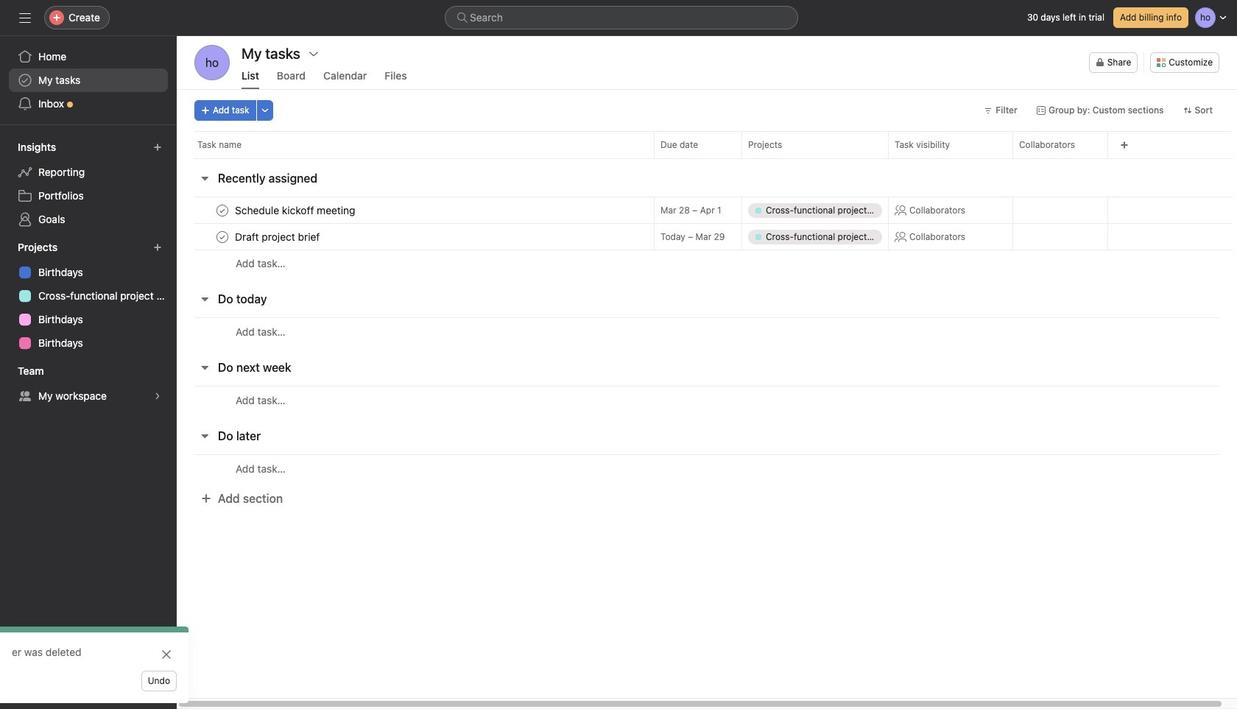 Task type: vqa. For each thing, say whether or not it's contained in the screenshot.
'Calendar' link
no



Task type: locate. For each thing, give the bounding box(es) containing it.
hide sidebar image
[[19, 12, 31, 24]]

mark complete image
[[214, 202, 231, 219]]

0 vertical spatial mark complete checkbox
[[214, 202, 231, 219]]

new project or portfolio image
[[153, 243, 162, 252]]

schedule kickoff meeting cell
[[177, 197, 654, 224]]

0 vertical spatial collapse task list for this group image
[[199, 293, 211, 305]]

2 collapse task list for this group image from the top
[[199, 362, 211, 374]]

mark complete checkbox inside schedule kickoff meeting cell
[[214, 202, 231, 219]]

Mark complete checkbox
[[214, 202, 231, 219], [214, 228, 231, 246]]

Task name text field
[[232, 230, 324, 244]]

1 mark complete checkbox from the top
[[214, 202, 231, 219]]

close image
[[161, 649, 172, 661]]

see details, my workspace image
[[153, 392, 162, 401]]

3 collapse task list for this group image from the top
[[199, 430, 211, 442]]

2 mark complete checkbox from the top
[[214, 228, 231, 246]]

1 vertical spatial mark complete checkbox
[[214, 228, 231, 246]]

add field image
[[1121, 141, 1130, 150]]

2 vertical spatial collapse task list for this group image
[[199, 430, 211, 442]]

column header
[[195, 131, 659, 158]]

mark complete checkbox up mark complete icon
[[214, 202, 231, 219]]

1 vertical spatial collapse task list for this group image
[[199, 362, 211, 374]]

mark complete image
[[214, 228, 231, 246]]

collapse task list for this group image
[[199, 293, 211, 305], [199, 362, 211, 374], [199, 430, 211, 442]]

mark complete checkbox down mark complete image
[[214, 228, 231, 246]]

new insights image
[[153, 143, 162, 152]]

row
[[177, 131, 1238, 158], [195, 158, 1233, 159], [177, 197, 1238, 224], [177, 223, 1238, 251], [177, 250, 1238, 277], [177, 318, 1238, 346], [177, 386, 1238, 414], [177, 455, 1238, 483]]

list box
[[445, 6, 799, 29]]

mark complete checkbox inside draft project brief cell
[[214, 228, 231, 246]]

global element
[[0, 36, 177, 125]]

Task name text field
[[232, 203, 360, 218]]



Task type: describe. For each thing, give the bounding box(es) containing it.
header recently assigned tree grid
[[177, 197, 1238, 277]]

insights element
[[0, 134, 177, 234]]

more actions image
[[261, 106, 269, 115]]

mark complete checkbox for task name text box
[[214, 228, 231, 246]]

collapse task list for this group image
[[199, 172, 211, 184]]

mark complete checkbox for task name text field
[[214, 202, 231, 219]]

teams element
[[0, 358, 177, 411]]

draft project brief cell
[[177, 223, 654, 251]]

1 collapse task list for this group image from the top
[[199, 293, 211, 305]]

projects element
[[0, 234, 177, 358]]

view profile settings image
[[195, 45, 230, 80]]

show options image
[[308, 48, 320, 60]]



